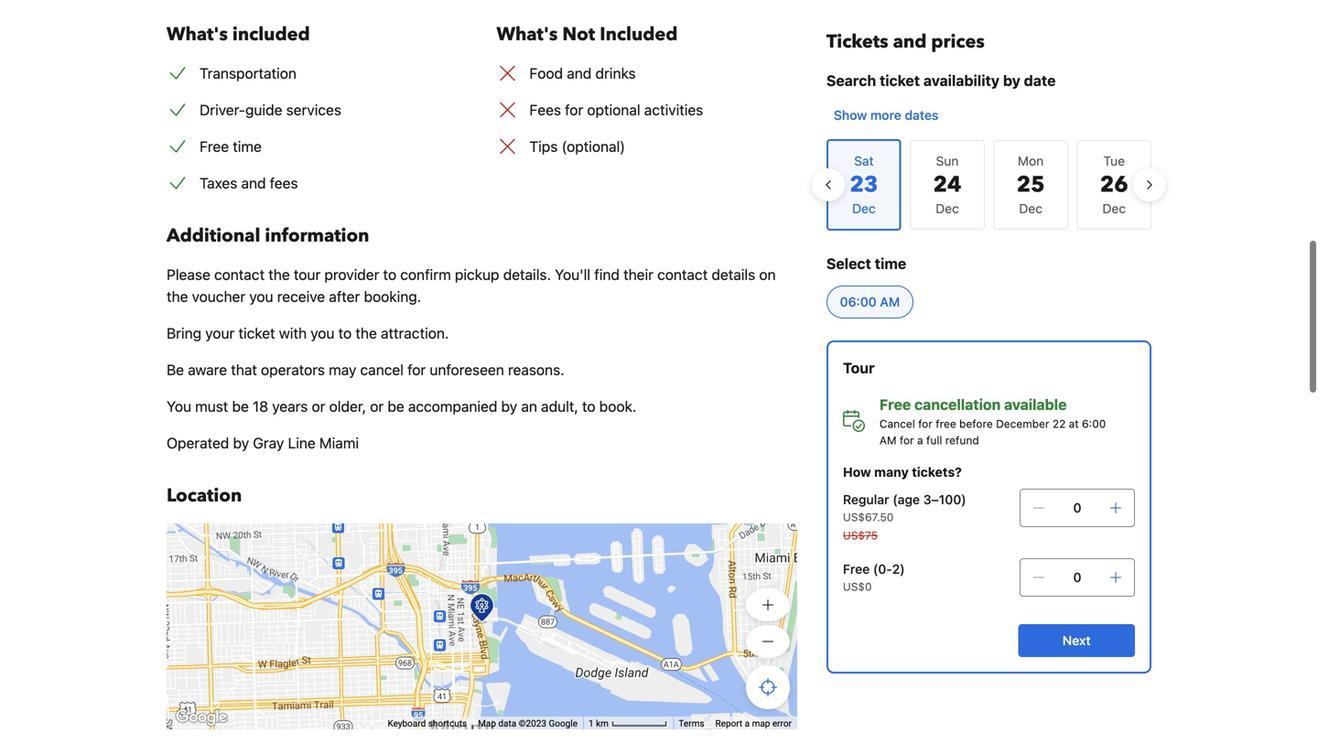 Task type: locate. For each thing, give the bounding box(es) containing it.
drinks
[[595, 74, 636, 91]]

2)
[[892, 562, 905, 577]]

1 vertical spatial free
[[880, 396, 911, 413]]

3 dec from the left
[[1103, 201, 1126, 216]]

0 vertical spatial 0
[[1073, 500, 1081, 515]]

december
[[996, 417, 1049, 430]]

1 vertical spatial a
[[745, 727, 750, 738]]

receive
[[277, 297, 325, 314]]

select
[[827, 255, 871, 272]]

1 what's from the left
[[167, 31, 228, 56]]

activities
[[644, 110, 703, 128]]

the down please
[[167, 297, 188, 314]]

free up taxes
[[200, 147, 229, 164]]

dec inside mon 25 dec
[[1019, 201, 1042, 216]]

the up the be aware that operators may cancel for unforeseen reasons.
[[356, 334, 377, 351]]

report
[[715, 727, 743, 738]]

2 contact from the left
[[657, 275, 708, 292]]

2 be from the left
[[388, 407, 404, 424]]

additional
[[167, 233, 260, 258]]

to down after at left top
[[338, 334, 352, 351]]

you must be 18 years or older, or be accompanied by an adult, to book.
[[167, 407, 636, 424]]

1 horizontal spatial what's
[[497, 31, 558, 56]]

2 horizontal spatial and
[[893, 29, 927, 54]]

be aware that operators may cancel for unforeseen reasons.
[[167, 370, 564, 388]]

0 horizontal spatial time
[[233, 147, 262, 164]]

to for provider
[[383, 275, 396, 292]]

am down cancel
[[880, 434, 897, 447]]

1 horizontal spatial be
[[388, 407, 404, 424]]

1 vertical spatial and
[[567, 74, 592, 91]]

cancellation
[[915, 396, 1001, 413]]

3–100)
[[923, 492, 966, 507]]

what's up transportation
[[167, 31, 228, 56]]

1 vertical spatial to
[[338, 334, 352, 351]]

1 vertical spatial time
[[875, 255, 906, 272]]

0 horizontal spatial what's
[[167, 31, 228, 56]]

a
[[917, 434, 923, 447], [745, 727, 750, 738]]

2 vertical spatial the
[[356, 334, 377, 351]]

book.
[[599, 407, 636, 424]]

0 for free (0-2)
[[1073, 570, 1081, 585]]

by left an
[[501, 407, 517, 424]]

2 horizontal spatial by
[[1003, 72, 1021, 89]]

you
[[167, 407, 191, 424]]

by left gray
[[233, 444, 249, 461]]

0 horizontal spatial you
[[249, 297, 273, 314]]

for right cancel in the left of the page
[[407, 370, 426, 388]]

map
[[478, 727, 496, 738]]

0 horizontal spatial ticket
[[238, 334, 275, 351]]

you right with
[[311, 334, 335, 351]]

0
[[1073, 500, 1081, 515], [1073, 570, 1081, 585]]

0 horizontal spatial a
[[745, 727, 750, 738]]

fees
[[530, 110, 561, 128]]

what's for what's not included
[[497, 31, 558, 56]]

or right the older,
[[370, 407, 384, 424]]

to left book.
[[582, 407, 595, 424]]

dec down 24
[[936, 201, 959, 216]]

1 horizontal spatial a
[[917, 434, 923, 447]]

1 vertical spatial you
[[311, 334, 335, 351]]

0 vertical spatial the
[[268, 275, 290, 292]]

terms link
[[679, 727, 704, 738]]

0 horizontal spatial or
[[312, 407, 325, 424]]

2 vertical spatial by
[[233, 444, 249, 461]]

additional information
[[167, 233, 369, 258]]

and left "prices"
[[893, 29, 927, 54]]

0 horizontal spatial by
[[233, 444, 249, 461]]

report a map error link
[[715, 727, 792, 738]]

and right 'food'
[[567, 74, 592, 91]]

food
[[530, 74, 563, 91]]

to inside please contact the tour provider to confirm pickup details. you'll find their contact details on the voucher you receive after booking.
[[383, 275, 396, 292]]

contact right the their
[[657, 275, 708, 292]]

2 what's from the left
[[497, 31, 558, 56]]

1
[[589, 727, 594, 738]]

us$75
[[843, 529, 878, 542]]

you
[[249, 297, 273, 314], [311, 334, 335, 351]]

am right 06:00
[[880, 294, 900, 309]]

the
[[268, 275, 290, 292], [167, 297, 188, 314], [356, 334, 377, 351]]

time right select
[[875, 255, 906, 272]]

1 horizontal spatial you
[[311, 334, 335, 351]]

dec down 25
[[1019, 201, 1042, 216]]

1 vertical spatial ticket
[[238, 334, 275, 351]]

more
[[870, 108, 901, 123]]

older,
[[329, 407, 366, 424]]

google image
[[171, 715, 232, 739]]

dec for 26
[[1103, 201, 1126, 216]]

0 vertical spatial free
[[200, 147, 229, 164]]

report a map error
[[715, 727, 792, 738]]

by left date
[[1003, 72, 1021, 89]]

to
[[383, 275, 396, 292], [338, 334, 352, 351], [582, 407, 595, 424]]

a left full
[[917, 434, 923, 447]]

voucher
[[192, 297, 245, 314]]

tips (optional)
[[530, 147, 625, 164]]

included
[[600, 31, 678, 56]]

operators
[[261, 370, 325, 388]]

and for tickets
[[893, 29, 927, 54]]

1 horizontal spatial the
[[268, 275, 290, 292]]

0 horizontal spatial the
[[167, 297, 188, 314]]

1 0 from the top
[[1073, 500, 1081, 515]]

availability
[[923, 72, 1000, 89]]

dec inside sun 24 dec
[[936, 201, 959, 216]]

1 horizontal spatial contact
[[657, 275, 708, 292]]

the left tour
[[268, 275, 290, 292]]

adult,
[[541, 407, 578, 424]]

free up cancel
[[880, 396, 911, 413]]

tickets?
[[912, 465, 962, 480]]

contact up voucher
[[214, 275, 265, 292]]

1 horizontal spatial and
[[567, 74, 592, 91]]

us$67.50
[[843, 511, 894, 524]]

0 horizontal spatial free
[[200, 147, 229, 164]]

and left the "fees"
[[241, 184, 266, 201]]

2 horizontal spatial free
[[880, 396, 911, 413]]

1 horizontal spatial dec
[[1019, 201, 1042, 216]]

and for taxes
[[241, 184, 266, 201]]

free
[[200, 147, 229, 164], [880, 396, 911, 413], [843, 562, 870, 577]]

free
[[936, 417, 956, 430]]

free inside free (0-2) us$0
[[843, 562, 870, 577]]

2 horizontal spatial the
[[356, 334, 377, 351]]

1 horizontal spatial or
[[370, 407, 384, 424]]

1 horizontal spatial time
[[875, 255, 906, 272]]

0 up next
[[1073, 570, 1081, 585]]

0 horizontal spatial be
[[232, 407, 249, 424]]

1 dec from the left
[[936, 201, 959, 216]]

not
[[562, 31, 595, 56]]

what's for what's included
[[167, 31, 228, 56]]

0 horizontal spatial to
[[338, 334, 352, 351]]

2 horizontal spatial to
[[582, 407, 595, 424]]

2 0 from the top
[[1073, 570, 1081, 585]]

to up booking.
[[383, 275, 396, 292]]

1 vertical spatial by
[[501, 407, 517, 424]]

and
[[893, 29, 927, 54], [567, 74, 592, 91], [241, 184, 266, 201]]

ticket up show more dates
[[880, 72, 920, 89]]

0 horizontal spatial contact
[[214, 275, 265, 292]]

please
[[167, 275, 210, 292]]

regular
[[843, 492, 889, 507]]

dec inside the tue 26 dec
[[1103, 201, 1126, 216]]

dec down 26
[[1103, 201, 1126, 216]]

guide
[[245, 110, 282, 128]]

1 horizontal spatial free
[[843, 562, 870, 577]]

operated
[[167, 444, 229, 461]]

what's up 'food'
[[497, 31, 558, 56]]

you left receive
[[249, 297, 273, 314]]

or right the years
[[312, 407, 325, 424]]

for down cancel
[[900, 434, 914, 447]]

0 horizontal spatial and
[[241, 184, 266, 201]]

1 horizontal spatial to
[[383, 275, 396, 292]]

0 vertical spatial time
[[233, 147, 262, 164]]

0 horizontal spatial dec
[[936, 201, 959, 216]]

ticket
[[880, 72, 920, 89], [238, 334, 275, 351]]

0 down at
[[1073, 500, 1081, 515]]

free for free time
[[200, 147, 229, 164]]

time for free time
[[233, 147, 262, 164]]

many
[[874, 465, 909, 480]]

aware
[[188, 370, 227, 388]]

what's
[[167, 31, 228, 56], [497, 31, 558, 56]]

a left the map
[[745, 727, 750, 738]]

show more dates
[[834, 108, 939, 123]]

an
[[521, 407, 537, 424]]

0 vertical spatial a
[[917, 434, 923, 447]]

information
[[265, 233, 369, 258]]

free inside free cancellation available cancel for free before december 22 at 6:00 am for a full refund
[[880, 396, 911, 413]]

by
[[1003, 72, 1021, 89], [501, 407, 517, 424], [233, 444, 249, 461]]

gray
[[253, 444, 284, 461]]

1 horizontal spatial ticket
[[880, 72, 920, 89]]

1 vertical spatial 0
[[1073, 570, 1081, 585]]

ticket left with
[[238, 334, 275, 351]]

time
[[233, 147, 262, 164], [875, 255, 906, 272]]

0 vertical spatial am
[[880, 294, 900, 309]]

tue
[[1103, 153, 1125, 168]]

am inside free cancellation available cancel for free before december 22 at 6:00 am for a full refund
[[880, 434, 897, 447]]

1 vertical spatial am
[[880, 434, 897, 447]]

0 vertical spatial you
[[249, 297, 273, 314]]

sun 24 dec
[[933, 153, 962, 216]]

time up taxes and fees
[[233, 147, 262, 164]]

be left 18
[[232, 407, 249, 424]]

free up us$0
[[843, 562, 870, 577]]

1 horizontal spatial by
[[501, 407, 517, 424]]

2 dec from the left
[[1019, 201, 1042, 216]]

be down cancel in the left of the page
[[388, 407, 404, 424]]

prices
[[931, 29, 985, 54]]

show more dates button
[[827, 99, 946, 132]]

2 vertical spatial to
[[582, 407, 595, 424]]

available
[[1004, 396, 1067, 413]]

0 vertical spatial and
[[893, 29, 927, 54]]

0 vertical spatial to
[[383, 275, 396, 292]]

or
[[312, 407, 325, 424], [370, 407, 384, 424]]

2 horizontal spatial dec
[[1103, 201, 1126, 216]]

1 vertical spatial the
[[167, 297, 188, 314]]

2 vertical spatial free
[[843, 562, 870, 577]]

keyboard
[[388, 727, 426, 738]]

region
[[812, 132, 1166, 238]]

2 vertical spatial and
[[241, 184, 266, 201]]

a inside free cancellation available cancel for free before december 22 at 6:00 am for a full refund
[[917, 434, 923, 447]]



Task type: vqa. For each thing, say whether or not it's contained in the screenshot.


Task type: describe. For each thing, give the bounding box(es) containing it.
for up full
[[918, 417, 933, 430]]

time for select time
[[875, 255, 906, 272]]

data
[[498, 727, 516, 738]]

1 or from the left
[[312, 407, 325, 424]]

dec for 24
[[936, 201, 959, 216]]

operated by gray line miami
[[167, 444, 359, 461]]

tue 26 dec
[[1100, 153, 1128, 216]]

tour
[[294, 275, 321, 292]]

©2023
[[519, 727, 546, 738]]

what's included
[[167, 31, 310, 56]]

please contact the tour provider to confirm pickup details. you'll find their contact details on the voucher you receive after booking.
[[167, 275, 776, 314]]

their
[[623, 275, 654, 292]]

free for free cancellation available cancel for free before december 22 at 6:00 am for a full refund
[[880, 396, 911, 413]]

shortcuts
[[428, 727, 467, 738]]

sun
[[936, 153, 959, 168]]

included
[[232, 31, 310, 56]]

google
[[549, 727, 578, 738]]

accompanied
[[408, 407, 497, 424]]

taxes and fees
[[200, 184, 298, 201]]

cancel
[[360, 370, 404, 388]]

on
[[759, 275, 776, 292]]

free time
[[200, 147, 262, 164]]

06:00
[[840, 294, 877, 309]]

(age
[[893, 492, 920, 507]]

next button
[[1018, 624, 1135, 657]]

bring your ticket with you to the attraction.
[[167, 334, 449, 351]]

refund
[[945, 434, 979, 447]]

select time
[[827, 255, 906, 272]]

at
[[1069, 417, 1079, 430]]

26
[[1100, 170, 1128, 200]]

next
[[1063, 633, 1091, 648]]

you'll
[[555, 275, 590, 292]]

that
[[231, 370, 257, 388]]

18
[[253, 407, 268, 424]]

free for free (0-2) us$0
[[843, 562, 870, 577]]

25
[[1017, 170, 1045, 200]]

map data ©2023 google
[[478, 727, 578, 738]]

km
[[596, 727, 609, 738]]

may
[[329, 370, 356, 388]]

tips
[[530, 147, 558, 164]]

dates
[[905, 108, 939, 123]]

0 vertical spatial ticket
[[880, 72, 920, 89]]

tour
[[843, 359, 875, 377]]

2 or from the left
[[370, 407, 384, 424]]

and for food
[[567, 74, 592, 91]]

booking.
[[364, 297, 421, 314]]

driver-guide services
[[200, 110, 341, 128]]

(0-
[[873, 562, 892, 577]]

terms
[[679, 727, 704, 738]]

0 for regular (age 3–100)
[[1073, 500, 1081, 515]]

6:00
[[1082, 417, 1106, 430]]

fees for optional activities
[[530, 110, 703, 128]]

date
[[1024, 72, 1056, 89]]

bring
[[167, 334, 201, 351]]

22
[[1053, 417, 1066, 430]]

details
[[712, 275, 755, 292]]

reasons.
[[508, 370, 564, 388]]

to for you
[[338, 334, 352, 351]]

cancel
[[880, 417, 915, 430]]

what's not included
[[497, 31, 678, 56]]

region containing 24
[[812, 132, 1166, 238]]

full
[[926, 434, 942, 447]]

for right fees
[[565, 110, 583, 128]]

transportation
[[200, 74, 296, 91]]

map region
[[167, 533, 797, 739]]

0 vertical spatial by
[[1003, 72, 1021, 89]]

regular (age 3–100) us$67.50
[[843, 492, 966, 524]]

06:00 am
[[840, 294, 900, 309]]

with
[[279, 334, 307, 351]]

tickets
[[827, 29, 888, 54]]

unforeseen
[[430, 370, 504, 388]]

1 km
[[589, 727, 611, 738]]

you inside please contact the tour provider to confirm pickup details. you'll find their contact details on the voucher you receive after booking.
[[249, 297, 273, 314]]

services
[[286, 110, 341, 128]]

keyboard shortcuts
[[388, 727, 467, 738]]

dec for 25
[[1019, 201, 1042, 216]]

mon 25 dec
[[1017, 153, 1045, 216]]

provider
[[324, 275, 379, 292]]

driver-
[[200, 110, 245, 128]]

attraction.
[[381, 334, 449, 351]]

fees
[[270, 184, 298, 201]]

before
[[959, 417, 993, 430]]

location
[[167, 492, 242, 518]]

error
[[772, 727, 792, 738]]

be
[[167, 370, 184, 388]]

taxes
[[200, 184, 237, 201]]

line
[[288, 444, 316, 461]]

1 contact from the left
[[214, 275, 265, 292]]

search ticket availability by date
[[827, 72, 1056, 89]]

how
[[843, 465, 871, 480]]

1 be from the left
[[232, 407, 249, 424]]



